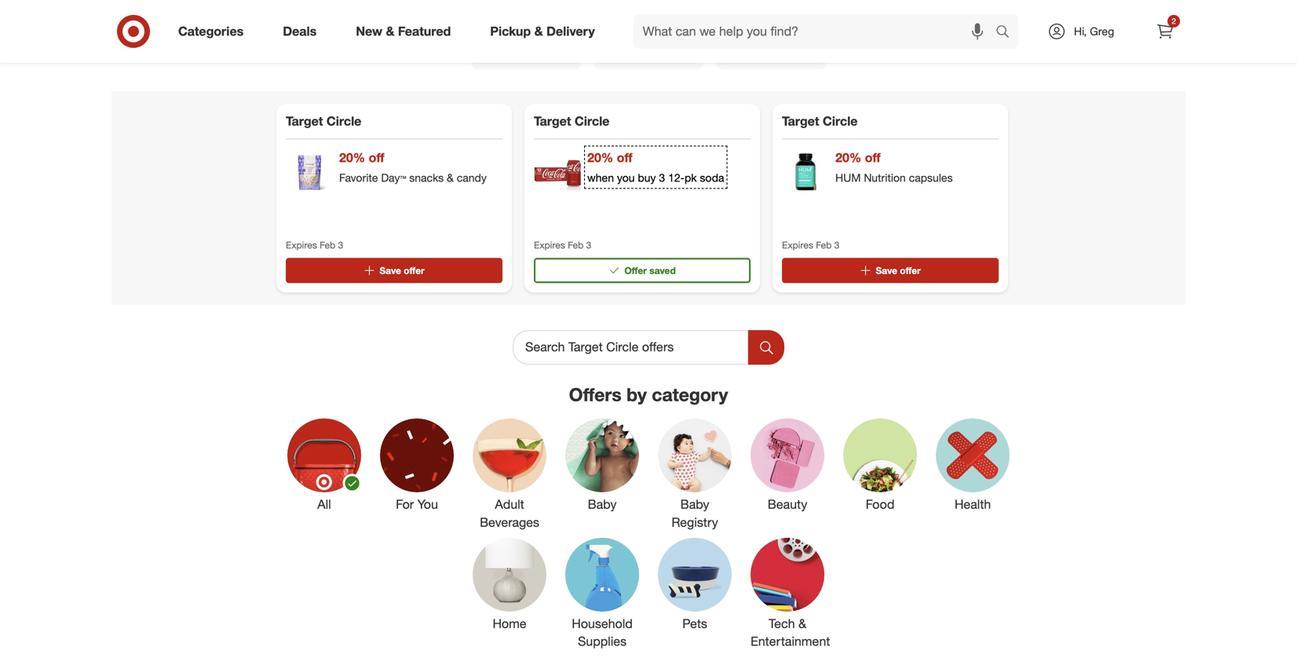 Task type: describe. For each thing, give the bounding box(es) containing it.
target circle for 20% off hum nutrition capsules
[[782, 106, 858, 121]]

save offer button for 20% off favorite day™ snacks & candy
[[286, 250, 503, 275]]

capsules
[[909, 163, 953, 177]]

entertainment
[[751, 626, 831, 641]]

offer for 20% off favorite day™ snacks & candy
[[404, 257, 425, 269]]

expires feb 3 for 20% off when you buy 3 12-pk soda
[[534, 231, 592, 243]]

delivery
[[547, 24, 595, 39]]

you
[[418, 489, 438, 504]]

soda
[[700, 163, 725, 177]]

save offer button for 20% off hum nutrition capsules
[[782, 250, 999, 275]]

& for new & featured
[[386, 24, 395, 39]]

pets button
[[658, 530, 732, 643]]

expires feb 3 for 20% off hum nutrition capsules
[[782, 231, 840, 243]]

20% off when you buy 3 12-pk soda image
[[534, 141, 581, 188]]

baby button
[[566, 411, 639, 524]]

target for 20% off favorite day™ snacks & candy
[[286, 106, 323, 121]]

new & featured link
[[343, 14, 471, 49]]

for you
[[396, 489, 438, 504]]

target for 20% off when you buy 3 12-pk soda
[[534, 106, 571, 121]]

new
[[356, 24, 383, 39]]

greg
[[1090, 24, 1115, 38]]

20% off favorite day™ snacks & candy image
[[286, 141, 333, 188]]

for
[[396, 489, 414, 504]]

feb for 20% off when you buy 3 12-pk soda
[[568, 231, 584, 243]]

nutrition
[[864, 163, 906, 177]]

20% for 20% off favorite day™ snacks & candy
[[339, 142, 365, 157]]

20% off favorite day™ snacks & candy
[[339, 142, 487, 177]]

adult beverages
[[480, 489, 540, 522]]

registry
[[672, 507, 718, 522]]

show barcode
[[607, 38, 690, 54]]

featured
[[398, 24, 451, 39]]

saved
[[650, 257, 676, 269]]

when
[[588, 163, 614, 177]]

& for tech & entertainment
[[799, 608, 807, 624]]

save offer for 20% off hum nutrition capsules
[[876, 257, 921, 269]]

search
[[989, 25, 1027, 41]]

household supplies button
[[566, 530, 639, 643]]

circle for 20% off when you buy 3 12-pk soda
[[575, 106, 610, 121]]

adult
[[495, 489, 524, 504]]

health
[[955, 489, 991, 504]]

search button
[[989, 14, 1027, 52]]

circle for 20% off favorite day™ snacks & candy
[[327, 106, 362, 121]]

all button
[[287, 411, 362, 524]]

3 for 20% off favorite day™ snacks & candy
[[338, 231, 343, 243]]

2 link
[[1148, 14, 1183, 49]]

categories
[[178, 24, 244, 39]]

12-
[[668, 163, 685, 177]]

all
[[318, 489, 331, 504]]

offer saved
[[625, 257, 676, 269]]

beauty button
[[751, 411, 825, 524]]

offer
[[625, 257, 647, 269]]

baby for baby
[[588, 489, 617, 504]]

barcode
[[642, 38, 690, 54]]

buy
[[638, 163, 656, 177]]

off for 20% off favorite day™ snacks & candy
[[369, 142, 385, 157]]

2
[[1172, 16, 1177, 26]]

deals
[[283, 24, 317, 39]]

you
[[617, 163, 635, 177]]

20% off hum nutrition capsules image
[[782, 141, 829, 188]]

hi,
[[1074, 24, 1087, 38]]

pickup & delivery
[[490, 24, 595, 39]]



Task type: vqa. For each thing, say whether or not it's contained in the screenshot.
Closed
no



Task type: locate. For each thing, give the bounding box(es) containing it.
& inside 20% off favorite day™ snacks & candy
[[447, 163, 454, 177]]

3 target circle from the left
[[782, 106, 858, 121]]

expires down 20% off favorite day™ snacks & candy 'image'
[[286, 231, 317, 243]]

save for 20% off hum nutrition capsules
[[876, 257, 898, 269]]

circle up hum
[[823, 106, 858, 121]]

2 off from the left
[[617, 142, 633, 157]]

off up you on the left of page
[[617, 142, 633, 157]]

& right tech
[[799, 608, 807, 624]]

&
[[386, 24, 395, 39], [535, 24, 543, 39], [447, 163, 454, 177], [799, 608, 807, 624]]

new & featured
[[356, 24, 451, 39]]

2 save offer from the left
[[876, 257, 921, 269]]

baby for baby registry
[[681, 489, 710, 504]]

0 horizontal spatial baby
[[588, 489, 617, 504]]

1 expires feb 3 from the left
[[286, 231, 343, 243]]

off inside 20% off hum nutrition capsules
[[865, 142, 881, 157]]

2 expires feb 3 from the left
[[534, 231, 592, 243]]

target circle for 20% off favorite day™ snacks & candy
[[286, 106, 362, 121]]

1 horizontal spatial offers
[[569, 376, 622, 398]]

day™
[[381, 163, 406, 177]]

save for 20% off favorite day™ snacks & candy
[[380, 257, 401, 269]]

1 horizontal spatial 20%
[[588, 142, 614, 157]]

0 horizontal spatial 20%
[[339, 142, 365, 157]]

0 horizontal spatial circle
[[327, 106, 362, 121]]

1 20% from the left
[[339, 142, 365, 157]]

3 for 20% off when you buy 3 12-pk soda
[[586, 231, 592, 243]]

target circle up 20% off favorite day™ snacks & candy 'image'
[[286, 106, 362, 121]]

offer
[[404, 257, 425, 269], [900, 257, 921, 269]]

2 horizontal spatial circle
[[823, 106, 858, 121]]

None text field
[[513, 322, 749, 357]]

target for 20% off hum nutrition capsules
[[782, 106, 820, 121]]

tech & entertainment
[[751, 608, 831, 641]]

bonus button
[[716, 0, 826, 62]]

3 target from the left
[[782, 106, 820, 121]]

20% inside 20% off when you buy 3 12-pk soda
[[588, 142, 614, 157]]

& left candy
[[447, 163, 454, 177]]

1 circle from the left
[[327, 106, 362, 121]]

favorite
[[339, 163, 378, 177]]

2 feb from the left
[[568, 231, 584, 243]]

20% for 20% off when you buy 3 12-pk soda
[[588, 142, 614, 157]]

save
[[380, 257, 401, 269], [876, 257, 898, 269]]

hum
[[836, 163, 861, 177]]

baby registry button
[[658, 411, 732, 524]]

3
[[659, 163, 665, 177], [338, 231, 343, 243], [586, 231, 592, 243], [835, 231, 840, 243]]

3 up the "offer saved" button
[[586, 231, 592, 243]]

1 save from the left
[[380, 257, 401, 269]]

2 target circle from the left
[[534, 106, 610, 121]]

0 horizontal spatial target circle
[[286, 106, 362, 121]]

3 20% from the left
[[836, 142, 862, 157]]

circle for 20% off hum nutrition capsules
[[823, 106, 858, 121]]

2 horizontal spatial feb
[[816, 231, 832, 243]]

tech
[[769, 608, 795, 624]]

health button
[[936, 411, 1010, 524]]

2 circle from the left
[[575, 106, 610, 121]]

1 horizontal spatial save offer button
[[782, 250, 999, 275]]

off inside 20% off when you buy 3 12-pk soda
[[617, 142, 633, 157]]

target circle for 20% off when you buy 3 12-pk soda
[[534, 106, 610, 121]]

off
[[369, 142, 385, 157], [617, 142, 633, 157], [865, 142, 881, 157]]

2 save from the left
[[876, 257, 898, 269]]

target up 20% off when you buy 3 12-pk soda image
[[534, 106, 571, 121]]

save offer for 20% off favorite day™ snacks & candy
[[380, 257, 425, 269]]

2 horizontal spatial 20%
[[836, 142, 862, 157]]

pickup & delivery link
[[477, 14, 615, 49]]

1 horizontal spatial circle
[[575, 106, 610, 121]]

by
[[627, 376, 647, 398]]

& inside tech & entertainment
[[799, 608, 807, 624]]

3 off from the left
[[865, 142, 881, 157]]

20%
[[339, 142, 365, 157], [588, 142, 614, 157], [836, 142, 862, 157]]

off for 20% off when you buy 3 12-pk soda
[[617, 142, 633, 157]]

expires
[[286, 231, 317, 243], [534, 231, 565, 243], [782, 231, 814, 243]]

target circle
[[286, 106, 362, 121], [534, 106, 610, 121], [782, 106, 858, 121]]

& right pickup
[[535, 24, 543, 39]]

0 horizontal spatial feb
[[320, 231, 336, 243]]

0 horizontal spatial target
[[286, 106, 323, 121]]

expires feb 3 down 20% off when you buy 3 12-pk soda image
[[534, 231, 592, 243]]

circle up when
[[575, 106, 610, 121]]

circle up favorite
[[327, 106, 362, 121]]

0 horizontal spatial offer
[[404, 257, 425, 269]]

0 vertical spatial offers
[[529, 38, 563, 54]]

saved
[[490, 38, 525, 54]]

3 expires feb 3 from the left
[[782, 231, 840, 243]]

household
[[572, 608, 633, 624]]

household supplies
[[572, 608, 633, 641]]

1 expires from the left
[[286, 231, 317, 243]]

3 inside 20% off when you buy 3 12-pk soda
[[659, 163, 665, 177]]

tech & entertainment button
[[751, 530, 831, 643]]

off up day™
[[369, 142, 385, 157]]

offers inside saved offers button
[[529, 38, 563, 54]]

1 horizontal spatial expires feb 3
[[534, 231, 592, 243]]

target circle up 20% off hum nutrition capsules 'image'
[[782, 106, 858, 121]]

2 expires from the left
[[534, 231, 565, 243]]

2 save offer button from the left
[[782, 250, 999, 275]]

2 20% from the left
[[588, 142, 614, 157]]

20% up when
[[588, 142, 614, 157]]

save offer
[[380, 257, 425, 269], [876, 257, 921, 269]]

supplies
[[578, 626, 627, 641]]

2 horizontal spatial off
[[865, 142, 881, 157]]

1 feb from the left
[[320, 231, 336, 243]]

20% for 20% off hum nutrition capsules
[[836, 142, 862, 157]]

expires for 20% off when you buy 3 12-pk soda
[[534, 231, 565, 243]]

20% up hum
[[836, 142, 862, 157]]

target up 20% off hum nutrition capsules 'image'
[[782, 106, 820, 121]]

baby
[[588, 489, 617, 504], [681, 489, 710, 504]]

feb
[[320, 231, 336, 243], [568, 231, 584, 243], [816, 231, 832, 243]]

2 horizontal spatial expires
[[782, 231, 814, 243]]

0 horizontal spatial expires
[[286, 231, 317, 243]]

show barcode button
[[594, 0, 704, 62]]

expires down 20% off hum nutrition capsules 'image'
[[782, 231, 814, 243]]

3 left 12-
[[659, 163, 665, 177]]

food
[[866, 489, 895, 504]]

candy
[[457, 163, 487, 177]]

20% off when you buy 3 12-pk soda
[[588, 142, 725, 177]]

home
[[493, 608, 527, 624]]

pk
[[685, 163, 697, 177]]

3 expires from the left
[[782, 231, 814, 243]]

expires for 20% off favorite day™ snacks & candy
[[286, 231, 317, 243]]

1 horizontal spatial expires
[[534, 231, 565, 243]]

offers by category
[[569, 376, 728, 398]]

2 baby from the left
[[681, 489, 710, 504]]

1 horizontal spatial save
[[876, 257, 898, 269]]

& right the new at the left top of page
[[386, 24, 395, 39]]

20% inside 20% off hum nutrition capsules
[[836, 142, 862, 157]]

1 baby from the left
[[588, 489, 617, 504]]

beauty
[[768, 489, 808, 504]]

expires feb 3 down 20% off favorite day™ snacks & candy 'image'
[[286, 231, 343, 243]]

beverages
[[480, 507, 540, 522]]

for you button
[[380, 411, 454, 524]]

2 target from the left
[[534, 106, 571, 121]]

target
[[286, 106, 323, 121], [534, 106, 571, 121], [782, 106, 820, 121]]

3 for 20% off hum nutrition capsules
[[835, 231, 840, 243]]

pickup
[[490, 24, 531, 39]]

1 horizontal spatial offer
[[900, 257, 921, 269]]

offer saved button
[[534, 250, 751, 275]]

food button
[[844, 411, 917, 524]]

1 save offer button from the left
[[286, 250, 503, 275]]

& for pickup & delivery
[[535, 24, 543, 39]]

expires feb 3
[[286, 231, 343, 243], [534, 231, 592, 243], [782, 231, 840, 243]]

1 horizontal spatial feb
[[568, 231, 584, 243]]

expires down 20% off when you buy 3 12-pk soda image
[[534, 231, 565, 243]]

pets
[[683, 608, 708, 624]]

categories link
[[165, 14, 263, 49]]

home button
[[473, 530, 547, 643]]

target circle up 20% off when you buy 3 12-pk soda image
[[534, 106, 610, 121]]

circle
[[327, 106, 362, 121], [575, 106, 610, 121], [823, 106, 858, 121]]

0 horizontal spatial expires feb 3
[[286, 231, 343, 243]]

feb for 20% off hum nutrition capsules
[[816, 231, 832, 243]]

0 horizontal spatial save offer button
[[286, 250, 503, 275]]

expires for 20% off hum nutrition capsules
[[782, 231, 814, 243]]

1 horizontal spatial save offer
[[876, 257, 921, 269]]

3 down favorite
[[338, 231, 343, 243]]

1 vertical spatial offers
[[569, 376, 622, 398]]

baby inside baby registry
[[681, 489, 710, 504]]

deals link
[[270, 14, 336, 49]]

off inside 20% off favorite day™ snacks & candy
[[369, 142, 385, 157]]

2 offer from the left
[[900, 257, 921, 269]]

0 horizontal spatial save
[[380, 257, 401, 269]]

0 horizontal spatial offers
[[529, 38, 563, 54]]

2 horizontal spatial target
[[782, 106, 820, 121]]

1 offer from the left
[[404, 257, 425, 269]]

category
[[652, 376, 728, 398]]

feb down 20% off favorite day™ snacks & candy 'image'
[[320, 231, 336, 243]]

3 circle from the left
[[823, 106, 858, 121]]

baby registry
[[672, 489, 718, 522]]

1 target from the left
[[286, 106, 323, 121]]

20% inside 20% off favorite day™ snacks & candy
[[339, 142, 365, 157]]

expires feb 3 down 20% off hum nutrition capsules 'image'
[[782, 231, 840, 243]]

saved offers button
[[471, 0, 581, 62]]

1 horizontal spatial target circle
[[534, 106, 610, 121]]

1 save offer from the left
[[380, 257, 425, 269]]

expires feb 3 for 20% off favorite day™ snacks & candy
[[286, 231, 343, 243]]

2 horizontal spatial target circle
[[782, 106, 858, 121]]

2 horizontal spatial expires feb 3
[[782, 231, 840, 243]]

adult beverages button
[[473, 411, 547, 524]]

3 down hum
[[835, 231, 840, 243]]

off up nutrition
[[865, 142, 881, 157]]

snacks
[[409, 163, 444, 177]]

What can we help you find? suggestions appear below search field
[[634, 14, 1000, 49]]

saved offers
[[490, 38, 563, 54]]

3 feb from the left
[[816, 231, 832, 243]]

target up 20% off favorite day™ snacks & candy 'image'
[[286, 106, 323, 121]]

1 off from the left
[[369, 142, 385, 157]]

20% off hum nutrition capsules
[[836, 142, 953, 177]]

feb down 20% off hum nutrition capsules 'image'
[[816, 231, 832, 243]]

feb up the "offer saved" button
[[568, 231, 584, 243]]

offers
[[529, 38, 563, 54], [569, 376, 622, 398]]

20% up favorite
[[339, 142, 365, 157]]

1 horizontal spatial off
[[617, 142, 633, 157]]

0 horizontal spatial off
[[369, 142, 385, 157]]

bonus
[[753, 38, 789, 54]]

1 horizontal spatial target
[[534, 106, 571, 121]]

1 horizontal spatial baby
[[681, 489, 710, 504]]

hi, greg
[[1074, 24, 1115, 38]]

1 target circle from the left
[[286, 106, 362, 121]]

0 horizontal spatial save offer
[[380, 257, 425, 269]]

feb for 20% off favorite day™ snacks & candy
[[320, 231, 336, 243]]

save offer button
[[286, 250, 503, 275], [782, 250, 999, 275]]

off for 20% off hum nutrition capsules
[[865, 142, 881, 157]]

offer for 20% off hum nutrition capsules
[[900, 257, 921, 269]]

show
[[607, 38, 639, 54]]



